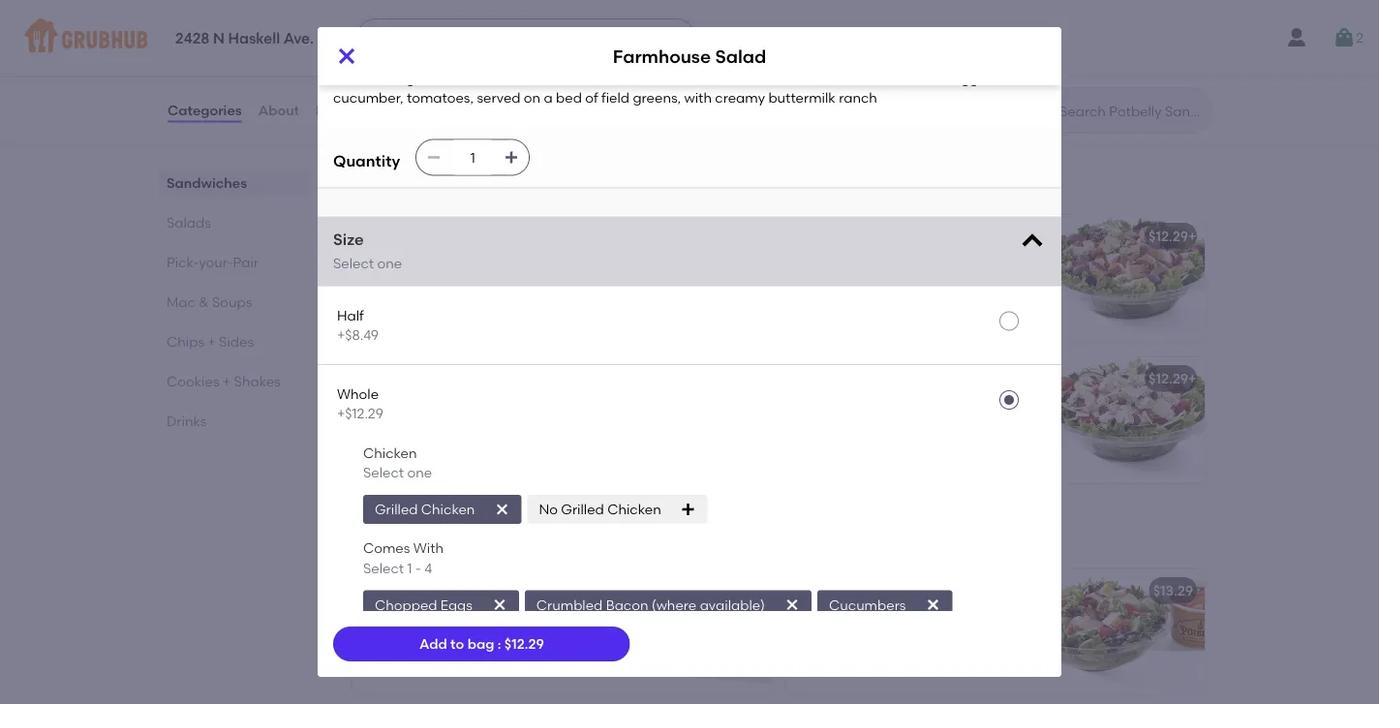 Task type: describe. For each thing, give the bounding box(es) containing it.
served for all-natural grilled chicken breast, crumbled blue cheese, grapes, apples, dried cranberries, candied walnuts, served on a bed of field greens, with balsamic vinaigrette
[[856, 315, 900, 331]]

(where inside all-natural grilled chicken breast, bacon (where available), crumbled blue cheese, hard-boiled egg, cucumber, tomatoes, served on a bed of field greens, with creamy buttermilk ranch
[[599, 70, 644, 87]]

mac & soups tab
[[167, 292, 302, 312]]

with inside "all-natural grilled chicken breast, crumbled blue cheese, grapes, apples, dried cranberries, candied walnuts, served on a bed of field greens, with balsamic vinaigrette"
[[850, 334, 877, 351]]

one for chicken
[[407, 464, 432, 481]]

mac for half
[[926, 630, 956, 646]]

add to bag : $12.29
[[419, 636, 544, 652]]

apple walnut salad image
[[1060, 215, 1205, 341]]

ranch
[[839, 90, 877, 106]]

salads inside 'tab'
[[167, 214, 211, 231]]

cheese, inside "all-natural grilled chicken breast, crumbled blue cheese, grapes, apples, dried cranberries, candied walnuts, served on a bed of field greens, with balsamic vinaigrette"
[[897, 275, 947, 292]]

balsamic inside "all-natural grilled chicken breast, crumbled blue cheese, grapes, apples, dried cranberries, candied walnuts, served on a bed of field greens, with balsamic vinaigrette"
[[880, 334, 941, 351]]

a inside "all-natural grilled chicken breast, crumbled blue cheese, grapes, apples, dried cranberries, candied walnuts, served on a bed of field greens, with balsamic vinaigrette"
[[923, 315, 932, 331]]

2428
[[175, 30, 210, 48]]

one for size
[[377, 255, 402, 272]]

all-natural grilled chicken breast, crumbled blue cheese, grapes, apples, dried cranberries, candied walnuts, served on a bed of field greens, with balsamic vinaigrette
[[798, 256, 1023, 351]]

skinny sandwich + cup of soup
[[364, 583, 573, 599]]

$12.29 for chicken salad, provolone, dried cranberries, cucumbers, tomatoes, field greens, balsamic vinaigrette
[[1149, 371, 1189, 387]]

cup for sandwich
[[473, 630, 499, 646]]

cucumber, inside all-natural grilled chicken breast, bacon (where available), crumbled blue cheese, hard-boiled egg, cucumber, tomatoes, served on a bed of field greens, with creamy buttermilk ranch
[[333, 90, 404, 106]]

pair right with
[[455, 524, 496, 549]]

mac for skinny
[[518, 630, 548, 646]]

vinaigrette inside all-natural grilled chicken breast, fresh-sliced avocado, hummus, hard-boiled egg, cucumber, tomatoes, served on a bed of field greens, with fat free vinaigrette
[[497, 477, 568, 493]]

to
[[451, 636, 464, 652]]

tomatoes, inside chicken salad, provolone, dried cranberries, cucumbers, tomatoes, field greens, balsamic vinaigrette
[[961, 418, 1028, 434]]

drinks
[[167, 413, 207, 429]]

tomatoes, inside all-natural grilled chicken breast, fresh-sliced avocado, hummus, hard-boiled egg, cucumber, tomatoes, served on a bed of field greens, with fat free vinaigrette
[[364, 457, 431, 473]]

all-natural grilled chicken breast, fresh-sliced avocado, hummus, hard-boiled egg, cucumber, tomatoes, served on a bed of field greens, with fat free vinaigrette button
[[353, 357, 771, 493]]

size select one
[[333, 230, 402, 272]]

categories button
[[167, 76, 243, 145]]

soup for skinny sandwich + cup of soup
[[539, 583, 573, 599]]

1 horizontal spatial pick-
[[349, 524, 402, 549]]

ave.
[[284, 30, 314, 48]]

comes
[[363, 540, 410, 557]]

chopped
[[375, 597, 437, 613]]

hummus,
[[509, 418, 569, 434]]

skinny
[[364, 583, 408, 599]]

cookies
[[167, 373, 219, 389]]

2 button
[[1333, 20, 1364, 55]]

pick- inside tab
[[167, 254, 199, 270]]

about button
[[257, 76, 300, 145]]

+$8.49
[[337, 327, 379, 343]]

dried inside chicken salad, provolone, dried cranberries, cucumbers, tomatoes, field greens, balsamic vinaigrette
[[971, 398, 1005, 414]]

chips + sides tab
[[167, 331, 302, 352]]

pair inside pair two of your favorites: a half salad with a cup of mac & cheese, chili or soup
[[798, 610, 824, 627]]

blue inside "all-natural grilled chicken breast, crumbled blue cheese, grapes, apples, dried cranberries, candied walnuts, served on a bed of field greens, with balsamic vinaigrette"
[[865, 275, 893, 292]]

svg image up the candied
[[1019, 228, 1046, 255]]

with
[[413, 540, 444, 557]]

all- for all-natural grilled chicken breast, crumbled blue cheese, grapes, apples, dried cranberries, candied walnuts, served on a bed of field greens, with balsamic vinaigrette
[[798, 256, 820, 272]]

served for all-natural grilled chicken breast, fresh-sliced avocado, hummus, hard-boiled egg, cucumber, tomatoes, served on a bed of field greens, with fat free vinaigrette
[[434, 457, 478, 473]]

grilled for crumbled
[[871, 256, 912, 272]]

chicken for sliced
[[481, 398, 532, 414]]

soup for half salad + cup of soup
[[930, 583, 964, 599]]

n
[[213, 30, 225, 48]]

half
[[978, 610, 1003, 627]]

1 horizontal spatial farmhouse
[[613, 45, 711, 67]]

your for sandwich
[[437, 610, 466, 627]]

favorites: for skinny
[[469, 610, 529, 627]]

of inside all-natural grilled chicken breast, bacon (where available), crumbled blue cheese, hard-boiled egg, cucumber, tomatoes, served on a bed of field greens, with creamy buttermilk ranch
[[585, 90, 598, 106]]

tuna salad
[[364, 16, 439, 33]]

svg image for crumbled bacon (where available)
[[785, 597, 800, 613]]

boiled inside all-natural grilled chicken breast, bacon (where available), crumbled blue cheese, hard-boiled egg, cucumber, tomatoes, served on a bed of field greens, with creamy buttermilk ranch
[[909, 70, 950, 87]]

2 vertical spatial $12.29
[[505, 636, 544, 652]]

natural for all-natural grilled chicken breast, crumbled blue cheese, grapes, apples, dried cranberries, candied walnuts, served on a bed of field greens, with balsamic vinaigrette
[[820, 256, 868, 272]]

svg image for grilled chicken
[[494, 502, 510, 517]]

field inside chicken salad, provolone, dried cranberries, cucumbers, tomatoes, field greens, balsamic vinaigrette
[[798, 437, 826, 454]]

or for salad
[[828, 649, 841, 666]]

bed inside all-natural grilled chicken breast, bacon (where available), crumbled blue cheese, hard-boiled egg, cucumber, tomatoes, served on a bed of field greens, with creamy buttermilk ranch
[[556, 90, 582, 106]]

no grilled chicken
[[539, 501, 661, 518]]

comes with select 1 - 4
[[363, 540, 444, 576]]

powerhouse salad image
[[626, 357, 771, 483]]

main navigation navigation
[[0, 0, 1379, 76]]

sandwiches tab
[[167, 172, 302, 193]]

your- inside tab
[[199, 254, 233, 270]]

$12.29 + for chicken salad, provolone, dried cranberries, cucumbers, tomatoes, field greens, balsamic vinaigrette
[[1149, 371, 1197, 387]]

skinny sandwich + cup of soup image
[[626, 570, 771, 696]]

pick-your-pair tab
[[167, 252, 302, 272]]

add
[[419, 636, 447, 652]]

candied
[[969, 295, 1023, 311]]

cucumbers,
[[880, 418, 958, 434]]

cookies + shakes tab
[[167, 371, 302, 391]]

breast, for available),
[[504, 70, 550, 87]]

salad for half salad + cup of soup image at the right bottom of the page
[[829, 583, 868, 599]]

sides
[[219, 333, 254, 350]]

bacon
[[553, 70, 596, 87]]

cucumbers
[[829, 597, 906, 613]]

crumbled
[[536, 597, 603, 613]]

+$12.29
[[337, 406, 383, 422]]

svg image left input item quantity number field
[[426, 150, 442, 165]]

pair inside pair two of your favorites: a skinny sandwich with a cup of mac & cheese, chili or soup
[[364, 610, 390, 627]]

cup for sandwich
[[491, 583, 519, 599]]

cookies + shakes
[[167, 373, 281, 389]]

& inside tab
[[199, 294, 209, 310]]

served inside all-natural grilled chicken breast, bacon (where available), crumbled blue cheese, hard-boiled egg, cucumber, tomatoes, served on a bed of field greens, with creamy buttermilk ranch
[[477, 90, 521, 106]]

cranberries, inside chicken salad, provolone, dried cranberries, cucumbers, tomatoes, field greens, balsamic vinaigrette
[[798, 418, 877, 434]]

available),
[[648, 70, 716, 87]]

chopped eggs
[[375, 597, 473, 613]]

grilled for bacon
[[406, 70, 447, 87]]

0 vertical spatial salads
[[349, 170, 419, 194]]

tuna salad image
[[626, 3, 771, 129]]

free
[[468, 477, 494, 493]]

hard- inside all-natural grilled chicken breast, bacon (where available), crumbled blue cheese, hard-boiled egg, cucumber, tomatoes, served on a bed of field greens, with creamy buttermilk ranch
[[872, 70, 909, 87]]

salad for tuna salad image
[[400, 16, 439, 33]]

a inside all-natural grilled chicken breast, fresh-sliced avocado, hummus, hard-boiled egg, cucumber, tomatoes, served on a bed of field greens, with fat free vinaigrette
[[501, 457, 510, 473]]

on for all-natural grilled chicken breast, crumbled blue cheese, grapes, apples, dried cranberries, candied walnuts, served on a bed of field greens, with balsamic vinaigrette
[[903, 315, 919, 331]]

4
[[424, 560, 432, 576]]

cucumber, inside all-natural grilled chicken breast, fresh-sliced avocado, hummus, hard-boiled egg, cucumber, tomatoes, served on a bed of field greens, with fat free vinaigrette
[[478, 437, 548, 454]]

& for skinny
[[551, 630, 562, 646]]

soup for salad
[[844, 649, 876, 666]]

sliced
[[402, 418, 440, 434]]

select for chicken
[[363, 464, 404, 481]]

shakes
[[234, 373, 281, 389]]

grapes,
[[951, 275, 1000, 292]]

chicken for blue
[[915, 256, 966, 272]]

chicken salad salad image
[[1060, 357, 1205, 483]]

half salad + cup of soup image
[[1060, 570, 1205, 696]]

favorites: for half
[[903, 610, 963, 627]]

1
[[407, 560, 412, 576]]

chicken salad
[[798, 16, 895, 33]]

on for all-natural grilled chicken breast, fresh-sliced avocado, hummus, hard-boiled egg, cucumber, tomatoes, served on a bed of field greens, with fat free vinaigrette
[[481, 457, 498, 473]]

half +$8.49
[[337, 307, 379, 343]]

search icon image
[[1029, 99, 1052, 122]]

chili for salad
[[798, 649, 824, 666]]

size
[[333, 230, 364, 248]]

tuna
[[364, 16, 397, 33]]

2 grilled from the left
[[561, 501, 604, 518]]

svg image inside 2 button
[[1333, 26, 1356, 49]]

farmhouse salad button
[[353, 215, 771, 341]]

chicken salad, provolone, dried cranberries, cucumbers, tomatoes, field greens, balsamic vinaigrette
[[798, 398, 1028, 454]]

chicken for (where
[[450, 70, 501, 87]]

soups
[[212, 294, 252, 310]]

whole +$12.29
[[337, 386, 383, 422]]

chicken salad button
[[787, 3, 1205, 129]]

$10.59
[[714, 16, 755, 33]]

Search Potbelly Sandwich Works search field
[[1058, 102, 1206, 120]]

haskell
[[228, 30, 280, 48]]

sandwich
[[411, 583, 476, 599]]

pair two of your favorites: a skinny sandwich with a cup of mac & cheese, chili or soup
[[364, 610, 585, 666]]

all-natural grilled chicken breast, fresh-sliced avocado, hummus, hard-boiled egg, cucumber, tomatoes, served on a bed of field greens, with fat free vinaigrette
[[364, 398, 587, 493]]

-
[[415, 560, 421, 576]]

vinaigrette inside chicken salad, provolone, dried cranberries, cucumbers, tomatoes, field greens, balsamic vinaigrette
[[945, 437, 1016, 454]]

tomatoes, inside all-natural grilled chicken breast, bacon (where available), crumbled blue cheese, hard-boiled egg, cucumber, tomatoes, served on a bed of field greens, with creamy buttermilk ranch
[[407, 90, 474, 106]]

cheese, inside pair two of your favorites: a skinny sandwich with a cup of mac & cheese, chili or soup
[[364, 649, 415, 666]]

crumbled inside "all-natural grilled chicken breast, crumbled blue cheese, grapes, apples, dried cranberries, candied walnuts, served on a bed of field greens, with balsamic vinaigrette"
[[798, 275, 862, 292]]

2
[[1356, 29, 1364, 46]]

on inside all-natural grilled chicken breast, bacon (where available), crumbled blue cheese, hard-boiled egg, cucumber, tomatoes, served on a bed of field greens, with creamy buttermilk ranch
[[524, 90, 541, 106]]

cup for salad
[[883, 583, 911, 599]]

pair two of your favorites: a half salad with a cup of mac & cheese, chili or soup
[[798, 610, 1023, 666]]

soup for sandwich
[[464, 649, 496, 666]]

$10.59 +
[[714, 16, 763, 33]]

no
[[539, 501, 558, 518]]

with inside all-natural grilled chicken breast, fresh-sliced avocado, hummus, hard-boiled egg, cucumber, tomatoes, served on a bed of field greens, with fat free vinaigrette
[[416, 477, 443, 493]]



Task type: vqa. For each thing, say whether or not it's contained in the screenshot.
first Cup from the left
yes



Task type: locate. For each thing, give the bounding box(es) containing it.
egg, inside all-natural grilled chicken breast, fresh-sliced avocado, hummus, hard-boiled egg, cucumber, tomatoes, served on a bed of field greens, with fat free vinaigrette
[[445, 437, 475, 454]]

0 horizontal spatial soup
[[464, 649, 496, 666]]

bed inside "all-natural grilled chicken breast, crumbled blue cheese, grapes, apples, dried cranberries, candied walnuts, served on a bed of field greens, with balsamic vinaigrette"
[[935, 315, 961, 331]]

salads up size
[[349, 170, 419, 194]]

all- inside all-natural grilled chicken breast, bacon (where available), crumbled blue cheese, hard-boiled egg, cucumber, tomatoes, served on a bed of field greens, with creamy buttermilk ranch
[[333, 70, 355, 87]]

1 horizontal spatial crumbled
[[798, 275, 862, 292]]

0 horizontal spatial your-
[[199, 254, 233, 270]]

cranberries, down salad,
[[798, 418, 877, 434]]

1 horizontal spatial mac
[[926, 630, 956, 646]]

soup
[[539, 583, 573, 599], [930, 583, 964, 599]]

all- inside all-natural grilled chicken breast, fresh-sliced avocado, hummus, hard-boiled egg, cucumber, tomatoes, served on a bed of field greens, with fat free vinaigrette
[[364, 398, 386, 414]]

farmhouse salad inside button
[[364, 228, 480, 245]]

chili
[[418, 649, 444, 666], [798, 649, 824, 666]]

1 vertical spatial dried
[[971, 398, 1005, 414]]

greens, inside chicken salad, provolone, dried cranberries, cucumbers, tomatoes, field greens, balsamic vinaigrette
[[830, 437, 878, 454]]

0 vertical spatial on
[[524, 90, 541, 106]]

vinaigrette inside "all-natural grilled chicken breast, crumbled blue cheese, grapes, apples, dried cranberries, candied walnuts, served on a bed of field greens, with balsamic vinaigrette"
[[944, 334, 1015, 351]]

breast,
[[504, 70, 550, 87], [969, 256, 1015, 272], [535, 398, 581, 414]]

salad up ranch
[[856, 16, 895, 33]]

chicken inside all-natural grilled chicken breast, bacon (where available), crumbled blue cheese, hard-boiled egg, cucumber, tomatoes, served on a bed of field greens, with creamy buttermilk ranch
[[450, 70, 501, 87]]

0 vertical spatial one
[[377, 255, 402, 272]]

fat
[[446, 477, 465, 493]]

2 vertical spatial select
[[363, 560, 404, 576]]

salad down $10.59 + at top
[[715, 45, 767, 67]]

half for half salad + cup of soup
[[798, 583, 826, 599]]

0 vertical spatial (where
[[599, 70, 644, 87]]

all- up apples,
[[798, 256, 820, 272]]

1 vertical spatial vinaigrette
[[945, 437, 1016, 454]]

1 chili from the left
[[418, 649, 444, 666]]

pick- left with
[[349, 524, 402, 549]]

sandwiches
[[167, 174, 247, 191]]

bed inside all-natural grilled chicken breast, fresh-sliced avocado, hummus, hard-boiled egg, cucumber, tomatoes, served on a bed of field greens, with fat free vinaigrette
[[513, 457, 539, 473]]

all-
[[333, 70, 355, 87], [798, 256, 820, 272], [364, 398, 386, 414]]

all- for all-natural grilled chicken breast, bacon (where available), crumbled blue cheese, hard-boiled egg, cucumber, tomatoes, served on a bed of field greens, with creamy buttermilk ranch
[[333, 70, 355, 87]]

(where
[[599, 70, 644, 87], [652, 597, 697, 613]]

about
[[258, 102, 299, 119]]

chicken up buttermilk
[[798, 16, 853, 33]]

cheese, down sandwich
[[364, 649, 415, 666]]

farmhouse up available),
[[613, 45, 711, 67]]

half up salad
[[798, 583, 826, 599]]

1 horizontal spatial chili
[[798, 649, 824, 666]]

1 vertical spatial cranberries,
[[798, 418, 877, 434]]

salad up salad
[[829, 583, 868, 599]]

eggs
[[441, 597, 473, 613]]

crumbled up apples,
[[798, 275, 862, 292]]

2 favorites: from the left
[[903, 610, 963, 627]]

cheese, inside all-natural grilled chicken breast, bacon (where available), crumbled blue cheese, hard-boiled egg, cucumber, tomatoes, served on a bed of field greens, with creamy buttermilk ranch
[[818, 70, 869, 87]]

2 two from the left
[[827, 610, 851, 627]]

0 vertical spatial balsamic
[[880, 334, 941, 351]]

select inside "size select one"
[[333, 255, 374, 272]]

select down fresh-
[[363, 464, 404, 481]]

one up "grilled chicken"
[[407, 464, 432, 481]]

1 vertical spatial select
[[363, 464, 404, 481]]

quantity
[[333, 152, 400, 170]]

natural inside all-natural grilled chicken breast, bacon (where available), crumbled blue cheese, hard-boiled egg, cucumber, tomatoes, served on a bed of field greens, with creamy buttermilk ranch
[[355, 70, 403, 87]]

1 vertical spatial (where
[[652, 597, 697, 613]]

mac right :
[[518, 630, 548, 646]]

hard- down fresh-
[[364, 437, 401, 454]]

0 horizontal spatial chili
[[418, 649, 444, 666]]

1 horizontal spatial &
[[551, 630, 562, 646]]

svg image left the 'half'
[[925, 597, 941, 613]]

1 vertical spatial breast,
[[969, 256, 1015, 272]]

grilled right no
[[561, 501, 604, 518]]

0 horizontal spatial farmhouse
[[364, 228, 438, 245]]

favorites: left the 'half'
[[903, 610, 963, 627]]

chips
[[167, 333, 204, 350]]

egg, inside all-natural grilled chicken breast, bacon (where available), crumbled blue cheese, hard-boiled egg, cucumber, tomatoes, served on a bed of field greens, with creamy buttermilk ranch
[[953, 70, 982, 87]]

soup up the skinny
[[539, 583, 573, 599]]

natural inside all-natural grilled chicken breast, fresh-sliced avocado, hummus, hard-boiled egg, cucumber, tomatoes, served on a bed of field greens, with fat free vinaigrette
[[386, 398, 434, 414]]

two for sandwich
[[393, 610, 417, 627]]

$12.29
[[1149, 228, 1189, 245], [1149, 371, 1189, 387], [505, 636, 544, 652]]

1 two from the left
[[393, 610, 417, 627]]

0 vertical spatial grilled
[[406, 70, 447, 87]]

0 vertical spatial crumbled
[[719, 70, 783, 87]]

chicken right no
[[607, 501, 661, 518]]

half
[[337, 307, 364, 323], [798, 583, 826, 599]]

greens, up "grilled chicken"
[[364, 477, 412, 493]]

blue left grapes,
[[865, 275, 893, 292]]

1 vertical spatial salads
[[167, 214, 211, 231]]

natural for all-natural grilled chicken breast, fresh-sliced avocado, hummus, hard-boiled egg, cucumber, tomatoes, served on a bed of field greens, with fat free vinaigrette
[[386, 398, 434, 414]]

your
[[437, 610, 466, 627], [871, 610, 900, 627]]

1 mac from the left
[[518, 630, 548, 646]]

1 favorites: from the left
[[469, 610, 529, 627]]

2 soup from the left
[[930, 583, 964, 599]]

cheese, up ranch
[[818, 70, 869, 87]]

salad
[[400, 16, 439, 33], [856, 16, 895, 33], [715, 45, 767, 67], [442, 228, 480, 245], [829, 583, 868, 599]]

cranberries, inside "all-natural grilled chicken breast, crumbled blue cheese, grapes, apples, dried cranberries, candied walnuts, served on a bed of field greens, with balsamic vinaigrette"
[[887, 295, 966, 311]]

0 horizontal spatial pick-
[[167, 254, 199, 270]]

buttermilk
[[769, 90, 836, 106]]

pair up sandwich
[[364, 610, 390, 627]]

1 $12.29 + from the top
[[1149, 228, 1197, 245]]

crumbled inside all-natural grilled chicken breast, bacon (where available), crumbled blue cheese, hard-boiled egg, cucumber, tomatoes, served on a bed of field greens, with creamy buttermilk ranch
[[719, 70, 783, 87]]

reviews button
[[315, 76, 371, 145]]

whole
[[337, 386, 379, 402]]

your- up mac & soups
[[199, 254, 233, 270]]

0 horizontal spatial one
[[377, 255, 402, 272]]

1 vertical spatial bed
[[935, 315, 961, 331]]

greens, down available),
[[633, 90, 681, 106]]

& down the skinny
[[551, 630, 562, 646]]

two inside pair two of your favorites: a half salad with a cup of mac & cheese, chili or soup
[[827, 610, 851, 627]]

select for size
[[333, 255, 374, 272]]

1 horizontal spatial cranberries,
[[887, 295, 966, 311]]

hard- up ranch
[[872, 70, 909, 87]]

chicken for salad
[[798, 16, 853, 33]]

one up half +$8.49
[[377, 255, 402, 272]]

1 horizontal spatial pick-your-pair
[[349, 524, 496, 549]]

cup
[[473, 630, 499, 646], [881, 630, 906, 646]]

1 horizontal spatial soup
[[844, 649, 876, 666]]

0 horizontal spatial on
[[481, 457, 498, 473]]

& for half
[[959, 630, 969, 646]]

2 horizontal spatial on
[[903, 315, 919, 331]]

favorites: up :
[[469, 610, 529, 627]]

1 vertical spatial hard-
[[364, 437, 401, 454]]

chicken inside "all-natural grilled chicken breast, crumbled blue cheese, grapes, apples, dried cranberries, candied walnuts, served on a bed of field greens, with balsamic vinaigrette"
[[915, 256, 966, 272]]

0 horizontal spatial &
[[199, 294, 209, 310]]

svg image for cucumbers
[[925, 597, 941, 613]]

natural up apples,
[[820, 256, 868, 272]]

0 vertical spatial all-
[[333, 70, 355, 87]]

crumbled bacon (where available)
[[536, 597, 765, 613]]

1 horizontal spatial favorites:
[[903, 610, 963, 627]]

$12.29 + for all-natural grilled chicken breast, crumbled blue cheese, grapes, apples, dried cranberries, candied walnuts, served on a bed of field greens, with balsamic vinaigrette
[[1149, 228, 1197, 245]]

on inside "all-natural grilled chicken breast, crumbled blue cheese, grapes, apples, dried cranberries, candied walnuts, served on a bed of field greens, with balsamic vinaigrette"
[[903, 315, 919, 331]]

0 horizontal spatial two
[[393, 610, 417, 627]]

& down half salad + cup of soup
[[959, 630, 969, 646]]

1 vertical spatial natural
[[820, 256, 868, 272]]

0 horizontal spatial half
[[337, 307, 364, 323]]

chili inside pair two of your favorites: a skinny sandwich with a cup of mac & cheese, chili or soup
[[418, 649, 444, 666]]

cheese, down the 'half'
[[972, 630, 1023, 646]]

2 vertical spatial bed
[[513, 457, 539, 473]]

breast, inside "all-natural grilled chicken breast, crumbled blue cheese, grapes, apples, dried cranberries, candied walnuts, served on a bed of field greens, with balsamic vinaigrette"
[[969, 256, 1015, 272]]

served up fat
[[434, 457, 478, 473]]

half salad + cup of soup
[[798, 583, 964, 599]]

bed down grapes,
[[935, 315, 961, 331]]

2 horizontal spatial bed
[[935, 315, 961, 331]]

chili inside pair two of your favorites: a half salad with a cup of mac & cheese, chili or soup
[[798, 649, 824, 666]]

all- up reviews
[[333, 70, 355, 87]]

0 horizontal spatial farmhouse salad
[[364, 228, 480, 245]]

favorites:
[[469, 610, 529, 627], [903, 610, 963, 627]]

2 cup from the left
[[883, 583, 911, 599]]

your up the to
[[437, 610, 466, 627]]

or
[[448, 649, 461, 666], [828, 649, 841, 666]]

2 soup from the left
[[844, 649, 876, 666]]

mac
[[167, 294, 195, 310]]

2428 n haskell ave.
[[175, 30, 314, 48]]

0 vertical spatial bed
[[556, 90, 582, 106]]

cranberries, down grapes,
[[887, 295, 966, 311]]

pair inside tab
[[233, 254, 259, 270]]

salads tab
[[167, 212, 302, 232]]

1 vertical spatial grilled
[[871, 256, 912, 272]]

with
[[684, 90, 712, 106], [850, 334, 877, 351], [416, 477, 443, 493], [430, 630, 458, 646], [838, 630, 865, 646]]

tomatoes, up input item quantity number field
[[407, 90, 474, 106]]

chili down salad
[[798, 649, 824, 666]]

pick-your-pair up mac & soups
[[167, 254, 259, 270]]

two
[[393, 610, 417, 627], [827, 610, 851, 627]]

cranberries,
[[887, 295, 966, 311], [798, 418, 877, 434]]

0 horizontal spatial cup
[[473, 630, 499, 646]]

hard- inside all-natural grilled chicken breast, fresh-sliced avocado, hummus, hard-boiled egg, cucumber, tomatoes, served on a bed of field greens, with fat free vinaigrette
[[364, 437, 401, 454]]

grilled
[[375, 501, 418, 518], [561, 501, 604, 518]]

dried inside "all-natural grilled chicken breast, crumbled blue cheese, grapes, apples, dried cranberries, candied walnuts, served on a bed of field greens, with balsamic vinaigrette"
[[849, 295, 884, 311]]

cup right eggs
[[491, 583, 519, 599]]

natural inside "all-natural grilled chicken breast, crumbled blue cheese, grapes, apples, dried cranberries, candied walnuts, served on a bed of field greens, with balsamic vinaigrette"
[[820, 256, 868, 272]]

2 chili from the left
[[798, 649, 824, 666]]

1 horizontal spatial (where
[[652, 597, 697, 613]]

a inside all-natural grilled chicken breast, bacon (where available), crumbled blue cheese, hard-boiled egg, cucumber, tomatoes, served on a bed of field greens, with creamy buttermilk ranch
[[544, 90, 553, 106]]

natural up reviews
[[355, 70, 403, 87]]

svg image up salad
[[785, 597, 800, 613]]

or down salad
[[828, 649, 841, 666]]

chili for sandwich
[[418, 649, 444, 666]]

pick-your-pair down "grilled chicken"
[[349, 524, 496, 549]]

cucumber, down hummus,
[[478, 437, 548, 454]]

2 vertical spatial grilled
[[437, 398, 478, 414]]

salads down "sandwiches"
[[167, 214, 211, 231]]

1 vertical spatial boiled
[[401, 437, 442, 454]]

bag
[[468, 636, 494, 652]]

0 horizontal spatial egg,
[[445, 437, 475, 454]]

$13.29
[[1153, 583, 1193, 599]]

with inside pair two of your favorites: a skinny sandwich with a cup of mac & cheese, chili or soup
[[430, 630, 458, 646]]

balsamic inside chicken salad, provolone, dried cranberries, cucumbers, tomatoes, field greens, balsamic vinaigrette
[[881, 437, 942, 454]]

1 horizontal spatial salads
[[349, 170, 419, 194]]

1 vertical spatial egg,
[[445, 437, 475, 454]]

salad down input item quantity number field
[[442, 228, 480, 245]]

0 vertical spatial chicken
[[450, 70, 501, 87]]

pick-
[[167, 254, 199, 270], [349, 524, 402, 549]]

soup inside pair two of your favorites: a half salad with a cup of mac & cheese, chili or soup
[[844, 649, 876, 666]]

soup down cucumbers
[[844, 649, 876, 666]]

balsamic
[[880, 334, 941, 351], [881, 437, 942, 454]]

svg image for 2428 n haskell ave.
[[318, 33, 329, 45]]

or inside pair two of your favorites: a half salad with a cup of mac & cheese, chili or soup
[[828, 649, 841, 666]]

svg image inside 'main navigation' navigation
[[318, 33, 329, 45]]

bacon
[[606, 597, 648, 613]]

chips + sides
[[167, 333, 254, 350]]

2 vertical spatial breast,
[[535, 398, 581, 414]]

cheese, inside pair two of your favorites: a half salad with a cup of mac & cheese, chili or soup
[[972, 630, 1023, 646]]

2 cup from the left
[[881, 630, 906, 646]]

grilled inside all-natural grilled chicken breast, bacon (where available), crumbled blue cheese, hard-boiled egg, cucumber, tomatoes, served on a bed of field greens, with creamy buttermilk ranch
[[406, 70, 447, 87]]

bed down bacon
[[556, 90, 582, 106]]

with down eggs
[[430, 630, 458, 646]]

farmhouse inside button
[[364, 228, 438, 245]]

avocado,
[[444, 418, 506, 434]]

field inside all-natural grilled chicken breast, fresh-sliced avocado, hummus, hard-boiled egg, cucumber, tomatoes, served on a bed of field greens, with fat free vinaigrette
[[559, 457, 587, 473]]

chicken up avocado,
[[481, 398, 532, 414]]

1 vertical spatial tomatoes,
[[961, 418, 1028, 434]]

1 your from the left
[[437, 610, 466, 627]]

salad inside farmhouse salad button
[[442, 228, 480, 245]]

favorites: inside pair two of your favorites: a skinny sandwich with a cup of mac & cheese, chili or soup
[[469, 610, 529, 627]]

your down half salad + cup of soup
[[871, 610, 900, 627]]

0 vertical spatial cucumber,
[[333, 90, 404, 106]]

two up sandwich
[[393, 610, 417, 627]]

0 vertical spatial $12.29
[[1149, 228, 1189, 245]]

salad,
[[855, 398, 895, 414]]

grilled inside all-natural grilled chicken breast, fresh-sliced avocado, hummus, hard-boiled egg, cucumber, tomatoes, served on a bed of field greens, with fat free vinaigrette
[[437, 398, 478, 414]]

mac inside pair two of your favorites: a skinny sandwich with a cup of mac & cheese, chili or soup
[[518, 630, 548, 646]]

0 horizontal spatial pick-your-pair
[[167, 254, 259, 270]]

creamy
[[715, 90, 765, 106]]

bed
[[556, 90, 582, 106], [935, 315, 961, 331], [513, 457, 539, 473]]

grilled inside "all-natural grilled chicken breast, crumbled blue cheese, grapes, apples, dried cranberries, candied walnuts, served on a bed of field greens, with balsamic vinaigrette"
[[871, 256, 912, 272]]

boiled inside all-natural grilled chicken breast, fresh-sliced avocado, hummus, hard-boiled egg, cucumber, tomatoes, served on a bed of field greens, with fat free vinaigrette
[[401, 437, 442, 454]]

chicken select one
[[363, 445, 432, 481]]

mac
[[518, 630, 548, 646], [926, 630, 956, 646]]

0 vertical spatial hard-
[[872, 70, 909, 87]]

2 mac from the left
[[926, 630, 956, 646]]

field inside "all-natural grilled chicken breast, crumbled blue cheese, grapes, apples, dried cranberries, candied walnuts, served on a bed of field greens, with balsamic vinaigrette"
[[980, 315, 1009, 331]]

0 horizontal spatial your
[[437, 610, 466, 627]]

0 vertical spatial breast,
[[504, 70, 550, 87]]

of inside "all-natural grilled chicken breast, crumbled blue cheese, grapes, apples, dried cranberries, candied walnuts, served on a bed of field greens, with balsamic vinaigrette"
[[964, 315, 977, 331]]

breast, inside all-natural grilled chicken breast, bacon (where available), crumbled blue cheese, hard-boiled egg, cucumber, tomatoes, served on a bed of field greens, with creamy buttermilk ranch
[[504, 70, 550, 87]]

2 horizontal spatial all-
[[798, 256, 820, 272]]

cup down cucumbers
[[881, 630, 906, 646]]

one inside "size select one"
[[377, 255, 402, 272]]

1 horizontal spatial two
[[827, 610, 851, 627]]

a
[[544, 90, 553, 106], [923, 315, 932, 331], [501, 457, 510, 473], [532, 610, 541, 627], [966, 610, 975, 627], [461, 630, 470, 646], [869, 630, 878, 646]]

2 $12.29 + from the top
[[1149, 371, 1197, 387]]

provolone,
[[898, 398, 967, 414]]

1 vertical spatial pick-your-pair
[[349, 524, 496, 549]]

crumbled
[[719, 70, 783, 87], [798, 275, 862, 292]]

balsamic up provolone,
[[880, 334, 941, 351]]

0 horizontal spatial (where
[[599, 70, 644, 87]]

salad right tuna
[[400, 16, 439, 33]]

1 or from the left
[[448, 649, 461, 666]]

svg image
[[1333, 26, 1356, 49], [335, 45, 358, 68], [504, 150, 519, 165], [681, 502, 696, 517], [492, 597, 507, 613]]

1 soup from the left
[[464, 649, 496, 666]]

of inside all-natural grilled chicken breast, fresh-sliced avocado, hummus, hard-boiled egg, cucumber, tomatoes, served on a bed of field greens, with fat free vinaigrette
[[543, 457, 556, 473]]

all- inside "all-natural grilled chicken breast, crumbled blue cheese, grapes, apples, dried cranberries, candied walnuts, served on a bed of field greens, with balsamic vinaigrette"
[[798, 256, 820, 272]]

vinaigrette
[[944, 334, 1015, 351], [945, 437, 1016, 454], [497, 477, 568, 493]]

sandwich
[[364, 630, 427, 646]]

mac inside pair two of your favorites: a half salad with a cup of mac & cheese, chili or soup
[[926, 630, 956, 646]]

served inside "all-natural grilled chicken breast, crumbled blue cheese, grapes, apples, dried cranberries, candied walnuts, served on a bed of field greens, with balsamic vinaigrette"
[[856, 315, 900, 331]]

greens, down salad,
[[830, 437, 878, 454]]

mac down half salad + cup of soup
[[926, 630, 956, 646]]

served inside all-natural grilled chicken breast, fresh-sliced avocado, hummus, hard-boiled egg, cucumber, tomatoes, served on a bed of field greens, with fat free vinaigrette
[[434, 457, 478, 473]]

two for salad
[[827, 610, 851, 627]]

breast, up grapes,
[[969, 256, 1015, 272]]

available)
[[700, 597, 765, 613]]

greens,
[[633, 90, 681, 106], [798, 334, 846, 351], [830, 437, 878, 454], [364, 477, 412, 493]]

2 your from the left
[[871, 610, 900, 627]]

:
[[498, 636, 501, 652]]

0 vertical spatial select
[[333, 255, 374, 272]]

dried right apples,
[[849, 295, 884, 311]]

natural
[[355, 70, 403, 87], [820, 256, 868, 272], [386, 398, 434, 414]]

cucumber,
[[333, 90, 404, 106], [478, 437, 548, 454]]

(where right 'bacon'
[[652, 597, 697, 613]]

cup inside pair two of your favorites: a skinny sandwich with a cup of mac & cheese, chili or soup
[[473, 630, 499, 646]]

2 or from the left
[[828, 649, 841, 666]]

0 vertical spatial served
[[477, 90, 521, 106]]

bed for all-natural grilled chicken breast, crumbled blue cheese, grapes, apples, dried cranberries, candied walnuts, served on a bed of field greens, with balsamic vinaigrette
[[935, 315, 961, 331]]

field
[[602, 90, 630, 106], [980, 315, 1009, 331], [798, 437, 826, 454], [559, 457, 587, 473]]

tomatoes, down provolone,
[[961, 418, 1028, 434]]

pick-your-pair inside pick-your-pair tab
[[167, 254, 259, 270]]

svg image
[[318, 33, 329, 45], [426, 150, 442, 165], [1019, 228, 1046, 255], [494, 502, 510, 517], [785, 597, 800, 613], [925, 597, 941, 613]]

field inside all-natural grilled chicken breast, bacon (where available), crumbled blue cheese, hard-boiled egg, cucumber, tomatoes, served on a bed of field greens, with creamy buttermilk ranch
[[602, 90, 630, 106]]

& inside pair two of your favorites: a skinny sandwich with a cup of mac & cheese, chili or soup
[[551, 630, 562, 646]]

blue inside all-natural grilled chicken breast, bacon (where available), crumbled blue cheese, hard-boiled egg, cucumber, tomatoes, served on a bed of field greens, with creamy buttermilk ranch
[[786, 70, 815, 87]]

salad inside chicken salad button
[[856, 16, 895, 33]]

breast, left bacon
[[504, 70, 550, 87]]

0 vertical spatial tomatoes,
[[407, 90, 474, 106]]

& right mac
[[199, 294, 209, 310]]

0 vertical spatial pick-your-pair
[[167, 254, 259, 270]]

0 vertical spatial pick-
[[167, 254, 199, 270]]

your inside pair two of your favorites: a half salad with a cup of mac & cheese, chili or soup
[[871, 610, 900, 627]]

grilled up "comes"
[[375, 501, 418, 518]]

cheese,
[[818, 70, 869, 87], [897, 275, 947, 292], [972, 630, 1023, 646], [364, 649, 415, 666]]

0 horizontal spatial cranberries,
[[798, 418, 877, 434]]

1 vertical spatial farmhouse salad
[[364, 228, 480, 245]]

breast, for avocado,
[[535, 398, 581, 414]]

1 horizontal spatial cup
[[883, 583, 911, 599]]

vinaigrette up no
[[497, 477, 568, 493]]

cup for salad
[[881, 630, 906, 646]]

cheese, left grapes,
[[897, 275, 947, 292]]

chicken inside all-natural grilled chicken breast, fresh-sliced avocado, hummus, hard-boiled egg, cucumber, tomatoes, served on a bed of field greens, with fat free vinaigrette
[[481, 398, 532, 414]]

1 vertical spatial blue
[[865, 275, 893, 292]]

on inside all-natural grilled chicken breast, fresh-sliced avocado, hummus, hard-boiled egg, cucumber, tomatoes, served on a bed of field greens, with fat free vinaigrette
[[481, 457, 498, 473]]

0 vertical spatial egg,
[[953, 70, 982, 87]]

greens, inside "all-natural grilled chicken breast, crumbled blue cheese, grapes, apples, dried cranberries, candied walnuts, served on a bed of field greens, with balsamic vinaigrette"
[[798, 334, 846, 351]]

1 vertical spatial farmhouse
[[364, 228, 438, 245]]

1 grilled from the left
[[375, 501, 418, 518]]

pair up mac & soups tab
[[233, 254, 259, 270]]

grilled for fresh-
[[437, 398, 478, 414]]

1 horizontal spatial half
[[798, 583, 826, 599]]

bed down hummus,
[[513, 457, 539, 473]]

balsamic down cucumbers,
[[881, 437, 942, 454]]

0 vertical spatial your-
[[199, 254, 233, 270]]

or for sandwich
[[448, 649, 461, 666]]

salad for farmhouse salad image on the top
[[442, 228, 480, 245]]

vinaigrette down the candied
[[944, 334, 1015, 351]]

with inside pair two of your favorites: a half salad with a cup of mac & cheese, chili or soup
[[838, 630, 865, 646]]

chicken up grapes,
[[915, 256, 966, 272]]

svg image left no
[[494, 502, 510, 517]]

farmhouse salad image
[[626, 215, 771, 341]]

served up input item quantity number field
[[477, 90, 521, 106]]

pick-your-pair
[[167, 254, 259, 270], [349, 524, 496, 549]]

1 cup from the left
[[473, 630, 499, 646]]

boiled
[[909, 70, 950, 87], [401, 437, 442, 454]]

0 horizontal spatial cup
[[491, 583, 519, 599]]

soup left :
[[464, 649, 496, 666]]

your for salad
[[871, 610, 900, 627]]

two up salad
[[827, 610, 851, 627]]

1 horizontal spatial cup
[[881, 630, 906, 646]]

1 horizontal spatial blue
[[865, 275, 893, 292]]

select down "comes"
[[363, 560, 404, 576]]

1 soup from the left
[[539, 583, 573, 599]]

greens, inside all-natural grilled chicken breast, bacon (where available), crumbled blue cheese, hard-boiled egg, cucumber, tomatoes, served on a bed of field greens, with creamy buttermilk ranch
[[633, 90, 681, 106]]

0 vertical spatial farmhouse salad
[[613, 45, 767, 67]]

mac & soups
[[167, 294, 252, 310]]

1 vertical spatial $12.29 +
[[1149, 371, 1197, 387]]

Input item quantity number field
[[452, 140, 494, 175]]

farmhouse right size
[[364, 228, 438, 245]]

0 horizontal spatial crumbled
[[719, 70, 783, 87]]

chicken for salad,
[[798, 398, 852, 414]]

0 vertical spatial vinaigrette
[[944, 334, 1015, 351]]

chicken inside chicken select one
[[363, 445, 417, 461]]

blue up buttermilk
[[786, 70, 815, 87]]

grilled chicken
[[375, 501, 475, 518]]

1 horizontal spatial grilled
[[561, 501, 604, 518]]

0 vertical spatial half
[[337, 307, 364, 323]]

tomatoes,
[[407, 90, 474, 106], [961, 418, 1028, 434], [364, 457, 431, 473]]

0 horizontal spatial soup
[[539, 583, 573, 599]]

greens, inside all-natural grilled chicken breast, fresh-sliced avocado, hummus, hard-boiled egg, cucumber, tomatoes, served on a bed of field greens, with fat free vinaigrette
[[364, 477, 412, 493]]

bed for all-natural grilled chicken breast, fresh-sliced avocado, hummus, hard-boiled egg, cucumber, tomatoes, served on a bed of field greens, with fat free vinaigrette
[[513, 457, 539, 473]]

blue
[[786, 70, 815, 87], [865, 275, 893, 292]]

chili left the to
[[418, 649, 444, 666]]

(where right bacon
[[599, 70, 644, 87]]

1 horizontal spatial your
[[871, 610, 900, 627]]

select inside comes with select 1 - 4
[[363, 560, 404, 576]]

walnuts,
[[798, 315, 853, 331]]

all- for all-natural grilled chicken breast, fresh-sliced avocado, hummus, hard-boiled egg, cucumber, tomatoes, served on a bed of field greens, with fat free vinaigrette
[[364, 398, 386, 414]]

+
[[755, 16, 763, 33], [1189, 228, 1197, 245], [208, 333, 216, 350], [1189, 371, 1197, 387], [223, 373, 231, 389], [480, 583, 488, 599], [871, 583, 879, 599]]

farmhouse salad up available),
[[613, 45, 767, 67]]

with inside all-natural grilled chicken breast, bacon (where available), crumbled blue cheese, hard-boiled egg, cucumber, tomatoes, served on a bed of field greens, with creamy buttermilk ranch
[[684, 90, 712, 106]]

1 vertical spatial your-
[[402, 524, 455, 549]]

or right add
[[448, 649, 461, 666]]

with down available),
[[684, 90, 712, 106]]

0 vertical spatial farmhouse
[[613, 45, 711, 67]]

half up +$8.49
[[337, 307, 364, 323]]

breast, inside all-natural grilled chicken breast, fresh-sliced avocado, hummus, hard-boiled egg, cucumber, tomatoes, served on a bed of field greens, with fat free vinaigrette
[[535, 398, 581, 414]]

$12.29 for all-natural grilled chicken breast, crumbled blue cheese, grapes, apples, dried cranberries, candied walnuts, served on a bed of field greens, with balsamic vinaigrette
[[1149, 228, 1189, 245]]

farmhouse salad right size
[[364, 228, 480, 245]]

1 vertical spatial crumbled
[[798, 275, 862, 292]]

drinks tab
[[167, 411, 302, 431]]

served
[[477, 90, 521, 106], [856, 315, 900, 331], [434, 457, 478, 473]]

soup up pair two of your favorites: a half salad with a cup of mac & cheese, chili or soup
[[930, 583, 964, 599]]

apples,
[[798, 295, 846, 311]]

dried
[[849, 295, 884, 311], [971, 398, 1005, 414]]

or inside pair two of your favorites: a skinny sandwich with a cup of mac & cheese, chili or soup
[[448, 649, 461, 666]]

half inside half +$8.49
[[337, 307, 364, 323]]

chicken for select
[[363, 445, 417, 461]]

1 vertical spatial balsamic
[[881, 437, 942, 454]]

natural up sliced
[[386, 398, 434, 414]]

your inside pair two of your favorites: a skinny sandwich with a cup of mac & cheese, chili or soup
[[437, 610, 466, 627]]

0 vertical spatial natural
[[355, 70, 403, 87]]

2 vertical spatial all-
[[364, 398, 386, 414]]

1 vertical spatial half
[[798, 583, 826, 599]]

2 horizontal spatial &
[[959, 630, 969, 646]]

dried right provolone,
[[971, 398, 1005, 414]]

1 horizontal spatial soup
[[930, 583, 964, 599]]

all-natural grilled chicken breast, bacon (where available), crumbled blue cheese, hard-boiled egg, cucumber, tomatoes, served on a bed of field greens, with creamy buttermilk ranch
[[333, 70, 986, 106]]

categories
[[168, 102, 242, 119]]

0 horizontal spatial salads
[[167, 214, 211, 231]]

with down the walnuts,
[[850, 334, 877, 351]]

fresh-
[[364, 418, 402, 434]]

0 horizontal spatial boiled
[[401, 437, 442, 454]]

egg,
[[953, 70, 982, 87], [445, 437, 475, 454]]

one inside chicken select one
[[407, 464, 432, 481]]

$12.59
[[720, 583, 759, 599]]

reviews
[[316, 102, 370, 119]]

1 cup from the left
[[491, 583, 519, 599]]

chicken down fat
[[421, 501, 475, 518]]

cup inside pair two of your favorites: a half salad with a cup of mac & cheese, chili or soup
[[881, 630, 906, 646]]

salad
[[798, 630, 835, 646]]

2 vertical spatial served
[[434, 457, 478, 473]]

& inside pair two of your favorites: a half salad with a cup of mac & cheese, chili or soup
[[959, 630, 969, 646]]

half for half +$8.49
[[337, 307, 364, 323]]

skinny
[[544, 610, 585, 627]]

breast, for cheese,
[[969, 256, 1015, 272]]

natural for all-natural grilled chicken breast, bacon (where available), crumbled blue cheese, hard-boiled egg, cucumber, tomatoes, served on a bed of field greens, with creamy buttermilk ranch
[[355, 70, 403, 87]]

chicken salad image
[[1060, 3, 1205, 129]]

cup up pair two of your favorites: a half salad with a cup of mac & cheese, chili or soup
[[883, 583, 911, 599]]

chicken left salad,
[[798, 398, 852, 414]]

chicken down fresh-
[[363, 445, 417, 461]]



